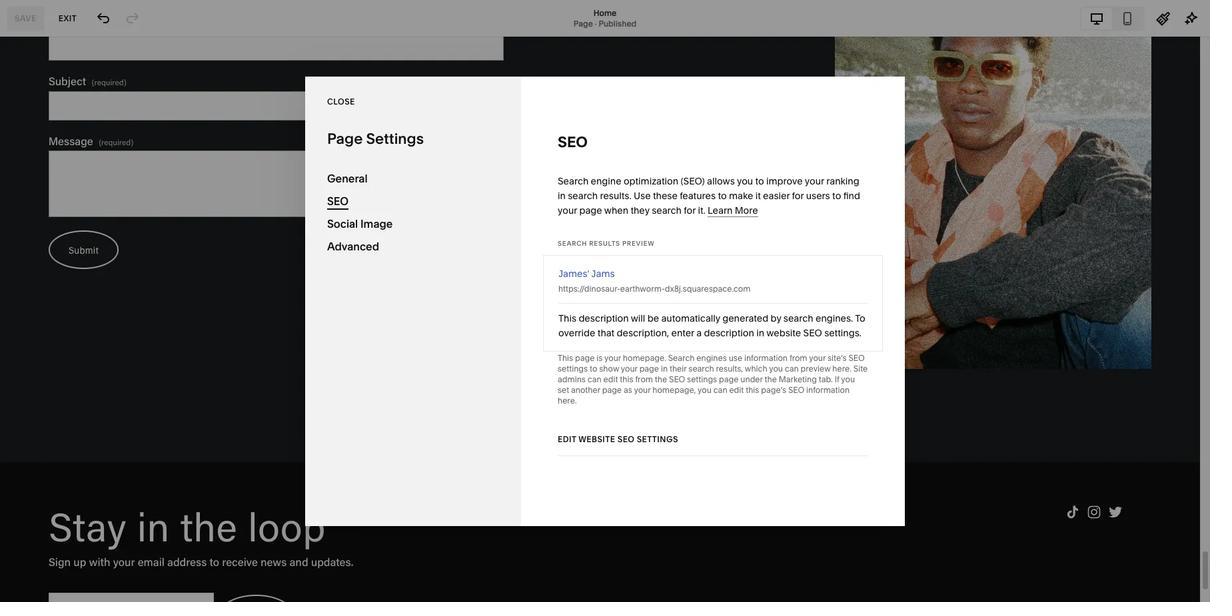 Task type: vqa. For each thing, say whether or not it's contained in the screenshot.
color 'button'
no



Task type: locate. For each thing, give the bounding box(es) containing it.
it.
[[698, 204, 706, 216]]

0 vertical spatial from
[[790, 353, 808, 363]]

they
[[631, 204, 650, 216]]

0 vertical spatial settings
[[558, 364, 588, 374]]

1 horizontal spatial marketing
[[779, 374, 817, 384]]

for down improve
[[792, 190, 804, 202]]

from up preview on the right bottom of page
[[790, 353, 808, 363]]

scheduling
[[22, 203, 79, 216]]

0 horizontal spatial settings
[[22, 532, 64, 546]]

search up website
[[784, 312, 814, 324]]

description
[[579, 312, 629, 324], [704, 327, 755, 339]]

you inside search engine optimization (seo) allows you to improve your ranking in search results. use these features to make it easier for users to find your page when they search for it.
[[737, 175, 753, 187]]

1 vertical spatial page
[[327, 130, 363, 148]]

your up preview on the right bottom of page
[[810, 353, 826, 363]]

learn
[[708, 204, 733, 216]]

here. down set
[[558, 396, 577, 406]]

find
[[844, 190, 861, 202]]

0 horizontal spatial edit
[[604, 374, 618, 384]]

0 vertical spatial this
[[559, 312, 577, 324]]

by
[[771, 312, 782, 324]]

page left when
[[580, 204, 603, 216]]

1 horizontal spatial here.
[[833, 364, 852, 374]]

your
[[805, 175, 825, 187], [558, 204, 577, 216], [605, 353, 621, 363], [810, 353, 826, 363], [621, 364, 638, 374], [634, 385, 651, 395]]

0 vertical spatial can
[[785, 364, 799, 374]]

1 horizontal spatial description
[[704, 327, 755, 339]]

2 horizontal spatial settings
[[637, 434, 679, 444]]

settings down 'asset'
[[22, 532, 64, 546]]

2 horizontal spatial in
[[757, 327, 765, 339]]

set
[[558, 385, 570, 395]]

this down under
[[746, 385, 760, 395]]

search down 'these' at the right top of the page
[[652, 204, 682, 216]]

marketing up contacts
[[22, 131, 74, 144]]

search inside search engine optimization (seo) allows you to improve your ranking in search results. use these features to make it easier for users to find your page when they search for it.
[[558, 175, 589, 187]]

0 vertical spatial search
[[558, 175, 589, 187]]

0 vertical spatial in
[[558, 190, 566, 202]]

to up it
[[756, 175, 765, 187]]

1 horizontal spatial page
[[574, 18, 593, 28]]

settings up admins
[[558, 364, 588, 374]]

which
[[745, 364, 768, 374]]

0 vertical spatial website
[[22, 83, 64, 96]]

page
[[574, 18, 593, 28], [327, 130, 363, 148]]

learn more
[[708, 204, 758, 216]]

1 vertical spatial search
[[558, 240, 587, 247]]

2 vertical spatial search
[[669, 353, 695, 363]]

page down close 'button'
[[327, 130, 363, 148]]

website right edit
[[579, 434, 616, 444]]

search up james'
[[558, 240, 587, 247]]

0 horizontal spatial website
[[22, 83, 64, 96]]

for left it.
[[684, 204, 696, 216]]

0 horizontal spatial from
[[636, 374, 653, 384]]

0 vertical spatial for
[[792, 190, 804, 202]]

asset library
[[22, 508, 89, 522]]

this up 'override'
[[559, 312, 577, 324]]

your right as
[[634, 385, 651, 395]]

this inside this description will be automatically generated by search engines. to override that description, enter a description in website seo settings.
[[559, 312, 577, 324]]

settings.
[[825, 327, 862, 339]]

to down the allows
[[718, 190, 727, 202]]

1 horizontal spatial in
[[661, 364, 668, 374]]

site's
[[828, 353, 847, 363]]

1 vertical spatial here.
[[558, 396, 577, 406]]

1 horizontal spatial this
[[746, 385, 760, 395]]

information up which
[[745, 353, 788, 363]]

1 horizontal spatial for
[[792, 190, 804, 202]]

search left engine
[[558, 175, 589, 187]]

1 horizontal spatial edit
[[730, 385, 744, 395]]

0 vertical spatial description
[[579, 312, 629, 324]]

in
[[558, 190, 566, 202], [757, 327, 765, 339], [661, 364, 668, 374]]

1 vertical spatial settings
[[637, 434, 679, 444]]

1 vertical spatial description
[[704, 327, 755, 339]]

can up another
[[588, 374, 602, 384]]

this inside this page is your homepage. search engines use information from your site's seo settings to show your page in their search results, which you can preview here. site admins can edit this from the seo settings page under the marketing tab. if you set another page as your homepage, you can edit this page's seo information here.
[[558, 353, 573, 363]]

2 vertical spatial in
[[661, 364, 668, 374]]

dx8j.squarespace.com
[[665, 284, 751, 294]]

to inside this page is your homepage. search engines use information from your site's seo settings to show your page in their search results, which you can preview here. site admins can edit this from the seo settings page under the marketing tab. if you set another page as your homepage, you can edit this page's seo information here.
[[590, 364, 598, 374]]

1 vertical spatial this
[[558, 353, 573, 363]]

edit down under
[[730, 385, 744, 395]]

search for search results preview
[[558, 240, 587, 247]]

asset library link
[[22, 508, 148, 524]]

description up the that on the bottom
[[579, 312, 629, 324]]

your down homepage.
[[621, 364, 638, 374]]

website
[[767, 327, 802, 339]]

page
[[580, 204, 603, 216], [575, 353, 595, 363], [640, 364, 659, 374], [719, 374, 739, 384], [602, 385, 622, 395]]

seo inside this description will be automatically generated by search engines. to override that description, enter a description in website seo settings.
[[804, 327, 823, 339]]

dialog
[[305, 76, 905, 526]]

settings
[[366, 130, 424, 148], [637, 434, 679, 444], [22, 532, 64, 546]]

search inside this page is your homepage. search engines use information from your site's seo settings to show your page in their search results, which you can preview here. site admins can edit this from the seo settings page under the marketing tab. if you set another page as your homepage, you can edit this page's seo information here.
[[669, 353, 695, 363]]

information
[[745, 353, 788, 363], [807, 385, 850, 395]]

1 vertical spatial can
[[588, 374, 602, 384]]

1 horizontal spatial information
[[807, 385, 850, 395]]

marketing
[[22, 131, 74, 144], [779, 374, 817, 384]]

search up their
[[669, 353, 695, 363]]

can
[[785, 364, 799, 374], [588, 374, 602, 384], [714, 385, 728, 395]]

0 vertical spatial here.
[[833, 364, 852, 374]]

here. down site's
[[833, 364, 852, 374]]

1 vertical spatial in
[[757, 327, 765, 339]]

settings down engines
[[687, 374, 718, 384]]

you up make in the right of the page
[[737, 175, 753, 187]]

website up selling
[[22, 83, 64, 96]]

0 vertical spatial marketing
[[22, 131, 74, 144]]

image
[[361, 217, 393, 230]]

in inside this description will be automatically generated by search engines. to override that description, enter a description in website seo settings.
[[757, 327, 765, 339]]

1 horizontal spatial from
[[790, 353, 808, 363]]

edit down show
[[604, 374, 618, 384]]

their
[[670, 364, 687, 374]]

optimization
[[624, 175, 679, 187]]

in inside search engine optimization (seo) allows you to improve your ranking in search results. use these features to make it easier for users to find your page when they search for it.
[[558, 190, 566, 202]]

admins
[[558, 374, 586, 384]]

under
[[741, 374, 763, 384]]

1 horizontal spatial website
[[579, 434, 616, 444]]

settings link
[[22, 532, 148, 548]]

make
[[729, 190, 754, 202]]

search down engines
[[689, 364, 715, 374]]

marketing inside this page is your homepage. search engines use information from your site's seo settings to show your page in their search results, which you can preview here. site admins can edit this from the seo settings page under the marketing tab. if you set another page as your homepage, you can edit this page's seo information here.
[[779, 374, 817, 384]]

description down "generated"
[[704, 327, 755, 339]]

edit
[[604, 374, 618, 384], [730, 385, 744, 395]]

the up homepage,
[[655, 374, 668, 384]]

page inside search engine optimization (seo) allows you to improve your ranking in search results. use these features to make it easier for users to find your page when they search for it.
[[580, 204, 603, 216]]

from
[[790, 353, 808, 363], [636, 374, 653, 384]]

search inside this page is your homepage. search engines use information from your site's seo settings to show your page in their search results, which you can preview here. site admins can edit this from the seo settings page under the marketing tab. if you set another page as your homepage, you can edit this page's seo information here.
[[689, 364, 715, 374]]

this description will be automatically generated by search engines. to override that description, enter a description in website seo settings.
[[559, 312, 866, 339]]

save button
[[7, 6, 44, 30]]

can left preview on the right bottom of page
[[785, 364, 799, 374]]

0 horizontal spatial description
[[579, 312, 629, 324]]

in inside this page is your homepage. search engines use information from your site's seo settings to show your page in their search results, which you can preview here. site admins can edit this from the seo settings page under the marketing tab. if you set another page as your homepage, you can edit this page's seo information here.
[[661, 364, 668, 374]]

another
[[571, 385, 601, 395]]

here.
[[833, 364, 852, 374], [558, 396, 577, 406]]

if
[[835, 374, 840, 384]]

from down homepage.
[[636, 374, 653, 384]]

close button
[[327, 90, 355, 114]]

can down the results,
[[714, 385, 728, 395]]

this
[[559, 312, 577, 324], [558, 353, 573, 363]]

is
[[597, 353, 603, 363]]

0 vertical spatial settings
[[366, 130, 424, 148]]

will
[[631, 312, 646, 324]]

0 vertical spatial information
[[745, 353, 788, 363]]

0 horizontal spatial marketing
[[22, 131, 74, 144]]

this
[[620, 374, 634, 384], [746, 385, 760, 395]]

page left "·"
[[574, 18, 593, 28]]

enter
[[672, 327, 695, 339]]

settings
[[558, 364, 588, 374], [687, 374, 718, 384]]

tab list
[[1082, 8, 1143, 29]]

0 horizontal spatial information
[[745, 353, 788, 363]]

engine
[[591, 175, 622, 187]]

this for this description will be automatically generated by search engines. to override that description, enter a description in website seo settings.
[[559, 312, 577, 324]]

0 vertical spatial this
[[620, 374, 634, 384]]

marketing down preview on the right bottom of page
[[779, 374, 817, 384]]

general
[[327, 172, 368, 185]]

selling
[[22, 107, 56, 120]]

the up page's
[[765, 374, 777, 384]]

automatically
[[662, 312, 721, 324]]

exit button
[[51, 6, 84, 30]]

your up show
[[605, 353, 621, 363]]

0 vertical spatial page
[[574, 18, 593, 28]]

settings down homepage,
[[637, 434, 679, 444]]

1 horizontal spatial settings
[[366, 130, 424, 148]]

a
[[697, 327, 702, 339]]

you right which
[[770, 364, 783, 374]]

advanced
[[327, 240, 379, 253]]

settings inside "link"
[[22, 532, 64, 546]]

settings up general 'link'
[[366, 130, 424, 148]]

advanced link
[[327, 235, 499, 258]]

in left their
[[661, 364, 668, 374]]

0 horizontal spatial settings
[[558, 364, 588, 374]]

1 horizontal spatial the
[[765, 374, 777, 384]]

1 vertical spatial from
[[636, 374, 653, 384]]

edit website seo settings link
[[558, 428, 679, 452]]

1 vertical spatial edit
[[730, 385, 744, 395]]

1 vertical spatial this
[[746, 385, 760, 395]]

for
[[792, 190, 804, 202], [684, 204, 696, 216]]

2 vertical spatial can
[[714, 385, 728, 395]]

page left as
[[602, 385, 622, 395]]

this up as
[[620, 374, 634, 384]]

1 vertical spatial marketing
[[779, 374, 817, 384]]

learn more link
[[708, 204, 758, 217]]

this up admins
[[558, 353, 573, 363]]

in down "generated"
[[757, 327, 765, 339]]

you
[[737, 175, 753, 187], [770, 364, 783, 374], [842, 374, 855, 384], [698, 385, 712, 395]]

1 vertical spatial information
[[807, 385, 850, 395]]

0 horizontal spatial in
[[558, 190, 566, 202]]

0 horizontal spatial can
[[588, 374, 602, 384]]

1 vertical spatial for
[[684, 204, 696, 216]]

to left find
[[833, 190, 842, 202]]

information down the tab.
[[807, 385, 850, 395]]

0 horizontal spatial the
[[655, 374, 668, 384]]

users
[[807, 190, 831, 202]]

use
[[634, 190, 651, 202]]

search
[[568, 190, 598, 202], [652, 204, 682, 216], [784, 312, 814, 324], [689, 364, 715, 374]]

be
[[648, 312, 659, 324]]

as
[[624, 385, 633, 395]]

2 vertical spatial settings
[[22, 532, 64, 546]]

1 horizontal spatial settings
[[687, 374, 718, 384]]

to down is
[[590, 364, 598, 374]]

in left results.
[[558, 190, 566, 202]]

save
[[15, 13, 36, 23]]

results,
[[716, 364, 744, 374]]



Task type: describe. For each thing, give the bounding box(es) containing it.
marketing link
[[22, 130, 148, 146]]

your left when
[[558, 204, 577, 216]]

1 horizontal spatial can
[[714, 385, 728, 395]]

james' jams https://dinosaur-earthworm-dx8j.squarespace.com
[[559, 268, 751, 294]]

0 horizontal spatial here.
[[558, 396, 577, 406]]

description,
[[617, 327, 670, 339]]

seo link
[[327, 190, 499, 212]]

library
[[53, 508, 89, 522]]

search for search engine optimization (seo) allows you to improve your ranking in search results. use these features to make it easier for users to find your page when they search for it.
[[558, 175, 589, 187]]

tab.
[[819, 374, 833, 384]]

when
[[605, 204, 629, 216]]

show
[[599, 364, 620, 374]]

https://dinosaur-
[[559, 284, 621, 294]]

home page · published
[[574, 8, 637, 28]]

results
[[589, 240, 621, 247]]

0 vertical spatial edit
[[604, 374, 618, 384]]

search results preview
[[558, 240, 655, 247]]

engines.
[[816, 312, 854, 324]]

search engine optimization (seo) allows you to improve your ranking in search results. use these features to make it easier for users to find your page when they search for it.
[[558, 175, 861, 216]]

site
[[854, 364, 868, 374]]

features
[[680, 190, 716, 202]]

exit
[[58, 13, 77, 23]]

2 horizontal spatial can
[[785, 364, 799, 374]]

scheduling link
[[22, 202, 148, 218]]

james'
[[559, 268, 590, 280]]

social
[[327, 217, 358, 230]]

you right 'if'
[[842, 374, 855, 384]]

home
[[594, 8, 617, 18]]

analytics
[[22, 179, 69, 192]]

jams
[[592, 268, 615, 280]]

dialog containing page settings
[[305, 76, 905, 526]]

analytics link
[[22, 178, 148, 194]]

close
[[327, 97, 355, 107]]

this for this page is your homepage. search engines use information from your site's seo settings to show your page in their search results, which you can preview here. site admins can edit this from the seo settings page under the marketing tab. if you set another page as your homepage, you can edit this page's seo information here.
[[558, 353, 573, 363]]

social image link
[[327, 212, 499, 235]]

contacts
[[22, 155, 68, 168]]

page settings
[[327, 130, 424, 148]]

0 horizontal spatial page
[[327, 130, 363, 148]]

homepage.
[[623, 353, 667, 363]]

ranking
[[827, 175, 860, 187]]

homepage,
[[653, 385, 696, 395]]

this page is your homepage. search engines use information from your site's seo settings to show your page in their search results, which you can preview here. site admins can edit this from the seo settings page under the marketing tab. if you set another page as your homepage, you can edit this page's seo information here.
[[558, 353, 868, 406]]

these
[[653, 190, 678, 202]]

page down homepage.
[[640, 364, 659, 374]]

0 horizontal spatial for
[[684, 204, 696, 216]]

selling link
[[22, 106, 148, 122]]

search inside this description will be automatically generated by search engines. to override that description, enter a description in website seo settings.
[[784, 312, 814, 324]]

social image
[[327, 217, 393, 230]]

page left is
[[575, 353, 595, 363]]

to
[[856, 312, 866, 324]]

page down the results,
[[719, 374, 739, 384]]

results.
[[600, 190, 632, 202]]

earthworm-
[[621, 284, 665, 294]]

·
[[595, 18, 597, 28]]

override
[[559, 327, 596, 339]]

that
[[598, 327, 615, 339]]

improve
[[767, 175, 803, 187]]

your up users
[[805, 175, 825, 187]]

more
[[735, 204, 758, 216]]

generated
[[723, 312, 769, 324]]

preview
[[801, 364, 831, 374]]

allows
[[707, 175, 735, 187]]

edit website seo settings
[[558, 434, 679, 444]]

(seo)
[[681, 175, 705, 187]]

2 the from the left
[[765, 374, 777, 384]]

general link
[[327, 167, 499, 190]]

preview
[[623, 240, 655, 247]]

easier
[[763, 190, 790, 202]]

1 vertical spatial settings
[[687, 374, 718, 384]]

edit
[[558, 434, 577, 444]]

1 the from the left
[[655, 374, 668, 384]]

engines
[[697, 353, 727, 363]]

1 vertical spatial website
[[579, 434, 616, 444]]

use
[[729, 353, 743, 363]]

page's
[[762, 385, 787, 395]]

you right homepage,
[[698, 385, 712, 395]]

contacts link
[[22, 154, 148, 170]]

settings inside edit website seo settings link
[[637, 434, 679, 444]]

website link
[[22, 82, 148, 98]]

search down engine
[[568, 190, 598, 202]]

asset
[[22, 508, 51, 522]]

page inside home page · published
[[574, 18, 593, 28]]

published
[[599, 18, 637, 28]]

0 horizontal spatial this
[[620, 374, 634, 384]]



